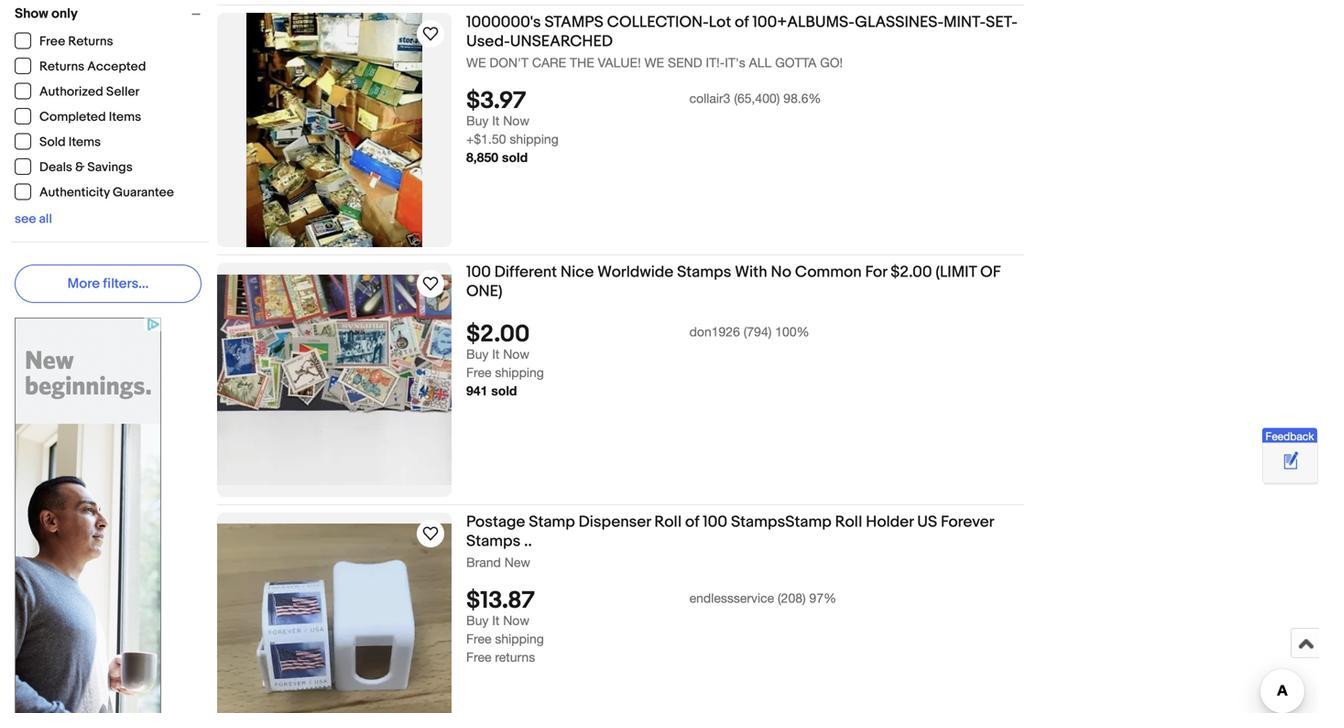 Task type: describe. For each thing, give the bounding box(es) containing it.
show only button
[[15, 5, 209, 22]]

savings
[[87, 160, 133, 176]]

care
[[532, 55, 567, 70]]

for
[[866, 263, 888, 282]]

common
[[795, 263, 862, 282]]

guarantee
[[113, 185, 174, 201]]

completed items link
[[15, 108, 142, 125]]

value!
[[598, 55, 641, 70]]

show
[[15, 5, 48, 22]]

lot
[[709, 13, 732, 32]]

authorized
[[39, 84, 103, 100]]

brand
[[466, 555, 501, 571]]

items for sold items
[[68, 135, 101, 150]]

shipping for $2.00
[[495, 365, 544, 380]]

watch postage stamp dispenser roll of 100 stampsstamp roll holder us forever stamps .. image
[[420, 523, 442, 545]]

100 different nice worldwide stamps with no common for $2.00 (limit of one) link
[[466, 263, 1025, 305]]

worldwide
[[598, 263, 674, 282]]

it for $3.97
[[492, 113, 500, 128]]

stamp
[[529, 513, 575, 532]]

endlessservice
[[690, 591, 775, 606]]

free inside don1926 (794) 100% buy it now free shipping 941 sold
[[466, 365, 492, 380]]

more filters... button
[[15, 265, 202, 303]]

of for $13.87
[[685, 513, 700, 532]]

the
[[570, 55, 595, 70]]

sold items
[[39, 135, 101, 150]]

us
[[918, 513, 938, 532]]

it for $13.87
[[492, 614, 500, 629]]

free down show only
[[39, 34, 65, 49]]

authorized seller
[[39, 84, 140, 100]]

98.6%
[[784, 91, 822, 106]]

2 roll from the left
[[836, 513, 863, 532]]

collection-
[[607, 13, 709, 32]]

see all button
[[15, 212, 52, 227]]

&
[[75, 160, 85, 176]]

returns accepted
[[39, 59, 146, 75]]

(limit
[[936, 263, 977, 282]]

1 vertical spatial returns
[[39, 59, 84, 75]]

more filters...
[[67, 276, 149, 292]]

100 inside postage stamp dispenser roll of 100 stampsstamp roll holder us forever stamps .. brand new
[[703, 513, 728, 532]]

only
[[51, 5, 78, 22]]

free returns
[[39, 34, 113, 49]]

don1926 (794) 100% buy it now free shipping 941 sold
[[466, 324, 810, 399]]

it!-
[[706, 55, 725, 70]]

1 we from the left
[[466, 55, 486, 70]]

now for $13.87
[[503, 614, 530, 629]]

with
[[735, 263, 768, 282]]

don't
[[490, 55, 529, 70]]

100 different nice worldwide stamps with no common for $2.00 (limit of one)
[[466, 263, 1001, 302]]

deals & savings
[[39, 160, 133, 176]]

(208)
[[778, 591, 806, 606]]

set-
[[986, 13, 1018, 32]]

nice
[[561, 263, 594, 282]]

items for completed items
[[109, 110, 141, 125]]

shipping for $3.97
[[510, 132, 559, 147]]

free left returns
[[466, 650, 492, 666]]

of
[[981, 263, 1001, 282]]

it for $2.00
[[492, 347, 500, 362]]

go!
[[820, 55, 843, 70]]

0 vertical spatial returns
[[68, 34, 113, 49]]

97%
[[810, 591, 837, 606]]

don1926
[[690, 324, 740, 340]]

sold for $3.97
[[502, 150, 528, 165]]

1000000's
[[466, 13, 541, 32]]

all
[[749, 55, 772, 70]]

$3.97
[[466, 87, 526, 116]]

completed items
[[39, 110, 141, 125]]

stamps inside 100 different nice worldwide stamps with no common for $2.00 (limit of one)
[[677, 263, 732, 282]]

8,850
[[466, 150, 499, 165]]

100%
[[776, 324, 810, 340]]

mint-
[[944, 13, 986, 32]]

postage stamp dispenser roll of 100 stampsstamp roll holder us forever stamps .. link
[[466, 513, 1025, 555]]

1000000's stamps collection-lot of 100+albums-glassines-mint-set-used-unsearched image
[[247, 13, 423, 247]]

authenticity
[[39, 185, 110, 201]]

send
[[668, 55, 703, 70]]

collair3 (65,400) 98.6% buy it now +$1.50 shipping 8,850 sold
[[466, 91, 822, 165]]

holder
[[866, 513, 914, 532]]

free returns link
[[15, 33, 114, 49]]

show only
[[15, 5, 78, 22]]

postage stamp dispenser roll of 100 stampsstamp roll holder us forever stamps .. image
[[217, 524, 452, 714]]

authenticity guarantee link
[[15, 184, 175, 201]]

free down $13.87
[[466, 632, 492, 647]]

one)
[[466, 282, 503, 302]]

authorized seller link
[[15, 83, 141, 100]]



Task type: locate. For each thing, give the bounding box(es) containing it.
2 vertical spatial now
[[503, 614, 530, 629]]

0 vertical spatial buy
[[466, 113, 489, 128]]

1 vertical spatial it
[[492, 347, 500, 362]]

3 now from the top
[[503, 614, 530, 629]]

stamps inside postage stamp dispenser roll of 100 stampsstamp roll holder us forever stamps .. brand new
[[466, 532, 521, 552]]

1 vertical spatial buy
[[466, 347, 489, 362]]

postage stamp dispenser roll of 100 stampsstamp roll holder us forever stamps .. heading
[[466, 513, 994, 552]]

1 vertical spatial $2.00
[[466, 321, 530, 349]]

of for $3.97
[[735, 13, 749, 32]]

stamps left with
[[677, 263, 732, 282]]

new
[[505, 555, 531, 571]]

1000000's stamps collection-lot of 100+albums-glassines-mint-set- used-unsearched we don't care the value! we send it!-it's all gotta go!
[[466, 13, 1018, 70]]

roll left the holder
[[836, 513, 863, 532]]

1000000's stamps collection-lot of 100+albums-glassines-mint-set- used-unsearched heading
[[466, 13, 1018, 51]]

buy inside endlessservice (208) 97% buy it now free shipping free returns
[[466, 614, 489, 629]]

accepted
[[87, 59, 146, 75]]

shipping inside endlessservice (208) 97% buy it now free shipping free returns
[[495, 632, 544, 647]]

100 left stampsstamp
[[703, 513, 728, 532]]

shipping inside don1926 (794) 100% buy it now free shipping 941 sold
[[495, 365, 544, 380]]

3 it from the top
[[492, 614, 500, 629]]

deals
[[39, 160, 72, 176]]

dispenser
[[579, 513, 651, 532]]

returns accepted link
[[15, 58, 147, 75]]

1 vertical spatial stamps
[[466, 532, 521, 552]]

advertisement region
[[15, 318, 161, 714]]

it inside collair3 (65,400) 98.6% buy it now +$1.50 shipping 8,850 sold
[[492, 113, 500, 128]]

watch 1000000's stamps collection-lot of 100+albums-glassines-mint-set-used-unsearched image
[[420, 23, 442, 45]]

now inside endlessservice (208) 97% buy it now free shipping free returns
[[503, 614, 530, 629]]

buy up +$1.50
[[466, 113, 489, 128]]

buy for $2.00
[[466, 347, 489, 362]]

we left the send
[[645, 55, 665, 70]]

2 vertical spatial shipping
[[495, 632, 544, 647]]

sold
[[39, 135, 66, 150]]

stamps up brand
[[466, 532, 521, 552]]

we
[[466, 55, 486, 70], [645, 55, 665, 70]]

postage
[[466, 513, 526, 532]]

returns
[[68, 34, 113, 49], [39, 59, 84, 75]]

all
[[39, 212, 52, 227]]

1 horizontal spatial stamps
[[677, 263, 732, 282]]

of right lot
[[735, 13, 749, 32]]

items inside the completed items link
[[109, 110, 141, 125]]

forever
[[941, 513, 994, 532]]

watch 100 different nice worldwide stamps with no common for $2.00 (limit of one) image
[[420, 273, 442, 295]]

1 horizontal spatial roll
[[836, 513, 863, 532]]

sold right 941
[[491, 384, 517, 399]]

100 different nice worldwide stamps with no common for $2.00 (limit of one) image
[[217, 275, 452, 486]]

$2.00 down the one)
[[466, 321, 530, 349]]

0 vertical spatial items
[[109, 110, 141, 125]]

1 horizontal spatial of
[[735, 13, 749, 32]]

items
[[109, 110, 141, 125], [68, 135, 101, 150]]

2 we from the left
[[645, 55, 665, 70]]

of
[[735, 13, 749, 32], [685, 513, 700, 532]]

1 it from the top
[[492, 113, 500, 128]]

free
[[39, 34, 65, 49], [466, 365, 492, 380], [466, 632, 492, 647], [466, 650, 492, 666]]

3 buy from the top
[[466, 614, 489, 629]]

$13.87
[[466, 588, 535, 616]]

buy for $3.97
[[466, 113, 489, 128]]

0 vertical spatial it
[[492, 113, 500, 128]]

+$1.50
[[466, 132, 506, 147]]

unsearched
[[510, 32, 613, 51]]

0 vertical spatial shipping
[[510, 132, 559, 147]]

seller
[[106, 84, 140, 100]]

shipping down the one)
[[495, 365, 544, 380]]

buy inside collair3 (65,400) 98.6% buy it now +$1.50 shipping 8,850 sold
[[466, 113, 489, 128]]

completed
[[39, 110, 106, 125]]

no
[[771, 263, 792, 282]]

it
[[492, 113, 500, 128], [492, 347, 500, 362], [492, 614, 500, 629]]

items up deals & savings
[[68, 135, 101, 150]]

(65,400)
[[734, 91, 780, 106]]

0 vertical spatial $2.00
[[891, 263, 933, 282]]

different
[[495, 263, 557, 282]]

0 vertical spatial sold
[[502, 150, 528, 165]]

postage stamp dispenser roll of 100 stampsstamp roll holder us forever stamps .. brand new
[[466, 513, 994, 571]]

collair3
[[690, 91, 731, 106]]

buy up 941
[[466, 347, 489, 362]]

0 vertical spatial 100
[[466, 263, 491, 282]]

it down the one)
[[492, 347, 500, 362]]

1 vertical spatial sold
[[491, 384, 517, 399]]

1 now from the top
[[503, 113, 530, 128]]

2 vertical spatial buy
[[466, 614, 489, 629]]

0 horizontal spatial stamps
[[466, 532, 521, 552]]

1 horizontal spatial $2.00
[[891, 263, 933, 282]]

1 vertical spatial now
[[503, 347, 530, 362]]

endlessservice (208) 97% buy it now free shipping free returns
[[466, 591, 837, 666]]

0 horizontal spatial 100
[[466, 263, 491, 282]]

roll
[[655, 513, 682, 532], [836, 513, 863, 532]]

of inside 1000000's stamps collection-lot of 100+albums-glassines-mint-set- used-unsearched we don't care the value! we send it!-it's all gotta go!
[[735, 13, 749, 32]]

we down used- on the top of the page
[[466, 55, 486, 70]]

$2.00 right the for
[[891, 263, 933, 282]]

stamps
[[677, 263, 732, 282], [466, 532, 521, 552]]

see
[[15, 212, 36, 227]]

1 buy from the top
[[466, 113, 489, 128]]

941
[[466, 384, 488, 399]]

returns
[[495, 650, 535, 666]]

100 left different on the left top of page
[[466, 263, 491, 282]]

0 vertical spatial stamps
[[677, 263, 732, 282]]

100 inside 100 different nice worldwide stamps with no common for $2.00 (limit of one)
[[466, 263, 491, 282]]

shipping up returns
[[495, 632, 544, 647]]

shipping right +$1.50
[[510, 132, 559, 147]]

1 roll from the left
[[655, 513, 682, 532]]

100+albums-
[[753, 13, 855, 32]]

buy for $13.87
[[466, 614, 489, 629]]

see all
[[15, 212, 52, 227]]

it inside endlessservice (208) 97% buy it now free shipping free returns
[[492, 614, 500, 629]]

2 vertical spatial it
[[492, 614, 500, 629]]

items inside sold items link
[[68, 135, 101, 150]]

100 different nice worldwide stamps with no common for $2.00 (limit of one) heading
[[466, 263, 1001, 302]]

now
[[503, 113, 530, 128], [503, 347, 530, 362], [503, 614, 530, 629]]

buy inside don1926 (794) 100% buy it now free shipping 941 sold
[[466, 347, 489, 362]]

roll right dispenser
[[655, 513, 682, 532]]

now down different on the left top of page
[[503, 347, 530, 362]]

0 horizontal spatial items
[[68, 135, 101, 150]]

1 vertical spatial of
[[685, 513, 700, 532]]

1 horizontal spatial we
[[645, 55, 665, 70]]

deals & savings link
[[15, 159, 134, 176]]

now inside collair3 (65,400) 98.6% buy it now +$1.50 shipping 8,850 sold
[[503, 113, 530, 128]]

0 vertical spatial now
[[503, 113, 530, 128]]

1 vertical spatial items
[[68, 135, 101, 150]]

shipping for $13.87
[[495, 632, 544, 647]]

feedback
[[1266, 430, 1315, 443]]

sold
[[502, 150, 528, 165], [491, 384, 517, 399]]

2 buy from the top
[[466, 347, 489, 362]]

0 horizontal spatial we
[[466, 55, 486, 70]]

returns down free returns link on the left top
[[39, 59, 84, 75]]

stamps
[[545, 13, 604, 32]]

sold for $2.00
[[491, 384, 517, 399]]

2 it from the top
[[492, 347, 500, 362]]

$2.00 inside 100 different nice worldwide stamps with no common for $2.00 (limit of one)
[[891, 263, 933, 282]]

of inside postage stamp dispenser roll of 100 stampsstamp roll holder us forever stamps .. brand new
[[685, 513, 700, 532]]

more
[[67, 276, 100, 292]]

now inside don1926 (794) 100% buy it now free shipping 941 sold
[[503, 347, 530, 362]]

100
[[466, 263, 491, 282], [703, 513, 728, 532]]

returns up returns accepted
[[68, 34, 113, 49]]

$2.00
[[891, 263, 933, 282], [466, 321, 530, 349]]

now for $2.00
[[503, 347, 530, 362]]

sold items link
[[15, 133, 102, 150]]

sold inside collair3 (65,400) 98.6% buy it now +$1.50 shipping 8,850 sold
[[502, 150, 528, 165]]

gotta
[[776, 55, 817, 70]]

1 vertical spatial 100
[[703, 513, 728, 532]]

authenticity guarantee
[[39, 185, 174, 201]]

1000000's stamps collection-lot of 100+albums-glassines-mint-set- used-unsearched link
[[466, 13, 1025, 55]]

buy down brand
[[466, 614, 489, 629]]

of right dispenser
[[685, 513, 700, 532]]

now up returns
[[503, 614, 530, 629]]

it up +$1.50
[[492, 113, 500, 128]]

it's
[[725, 55, 746, 70]]

now for $3.97
[[503, 113, 530, 128]]

0 horizontal spatial roll
[[655, 513, 682, 532]]

shipping inside collair3 (65,400) 98.6% buy it now +$1.50 shipping 8,850 sold
[[510, 132, 559, 147]]

it up returns
[[492, 614, 500, 629]]

glassines-
[[855, 13, 944, 32]]

(794)
[[744, 324, 772, 340]]

it inside don1926 (794) 100% buy it now free shipping 941 sold
[[492, 347, 500, 362]]

1 vertical spatial shipping
[[495, 365, 544, 380]]

filters...
[[103, 276, 149, 292]]

0 vertical spatial of
[[735, 13, 749, 32]]

sold right 8,850
[[502, 150, 528, 165]]

sold inside don1926 (794) 100% buy it now free shipping 941 sold
[[491, 384, 517, 399]]

used-
[[466, 32, 510, 51]]

buy
[[466, 113, 489, 128], [466, 347, 489, 362], [466, 614, 489, 629]]

0 horizontal spatial $2.00
[[466, 321, 530, 349]]

now up +$1.50
[[503, 113, 530, 128]]

1 horizontal spatial items
[[109, 110, 141, 125]]

items down seller
[[109, 110, 141, 125]]

1 horizontal spatial 100
[[703, 513, 728, 532]]

0 horizontal spatial of
[[685, 513, 700, 532]]

free up 941
[[466, 365, 492, 380]]

..
[[524, 532, 532, 552]]

stampsstamp
[[731, 513, 832, 532]]

2 now from the top
[[503, 347, 530, 362]]



Task type: vqa. For each thing, say whether or not it's contained in the screenshot.
bottom The Items
yes



